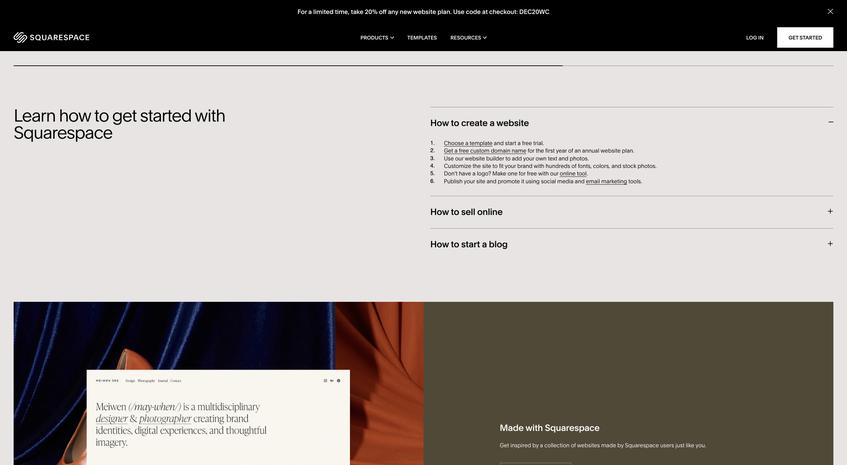 Task type: locate. For each thing, give the bounding box(es) containing it.
0 horizontal spatial plan.
[[438, 8, 452, 16]]

with inside learn how to get started with squarespace
[[195, 105, 225, 126]]

collection
[[545, 442, 570, 449]]

2 how from the top
[[431, 207, 449, 217]]

free
[[522, 140, 533, 146], [459, 147, 469, 154], [527, 170, 537, 177]]

how to start a blog
[[431, 239, 508, 250]]

how to sell online
[[431, 207, 503, 217]]

1 vertical spatial get
[[444, 147, 454, 154]]

free up the name
[[522, 140, 533, 146]]

get a free custom domain name link
[[444, 147, 527, 154]]

0 vertical spatial squarespace
[[14, 122, 112, 143]]

site up logo?
[[483, 163, 492, 169]]

websites
[[578, 442, 601, 449]]

to
[[94, 105, 109, 126], [451, 117, 460, 128], [506, 155, 511, 162], [493, 163, 498, 169], [451, 207, 460, 217], [451, 239, 460, 250]]

use left code
[[454, 8, 465, 16]]

tool
[[577, 170, 587, 177]]

1 vertical spatial the
[[473, 163, 481, 169]]

free down choose a template link
[[459, 147, 469, 154]]

1 horizontal spatial your
[[505, 163, 517, 169]]

squarespace
[[14, 122, 112, 143], [545, 423, 600, 433], [626, 442, 660, 449]]

website down custom
[[465, 155, 485, 162]]

0 vertical spatial plan.
[[438, 8, 452, 16]]

start inside dropdown button
[[462, 239, 481, 250]]

of up online tool link
[[572, 163, 577, 169]]

for down the trial.
[[528, 147, 535, 154]]

1 how from the top
[[431, 117, 449, 128]]

0 vertical spatial get
[[789, 34, 799, 41]]

social
[[541, 178, 556, 185]]

0 vertical spatial how
[[431, 117, 449, 128]]

template
[[470, 140, 493, 146]]

start up the name
[[505, 140, 517, 146]]

colors,
[[594, 163, 611, 169]]

0 vertical spatial start
[[505, 140, 517, 146]]

1 horizontal spatial plan.
[[623, 147, 635, 154]]

our down the hundreds
[[551, 170, 559, 177]]

by right made
[[618, 442, 624, 449]]

1 vertical spatial squarespace
[[545, 423, 600, 433]]

squarespace inside learn how to get started with squarespace
[[14, 122, 112, 143]]

start left blog
[[462, 239, 481, 250]]

online up media
[[560, 170, 576, 177]]

get for get inspired by a collection of websites made by squarespace users just like you.
[[500, 442, 510, 449]]

2 vertical spatial how
[[431, 239, 449, 250]]

publish
[[444, 178, 463, 185]]

the up own
[[536, 147, 545, 154]]

1 horizontal spatial start
[[505, 140, 517, 146]]

dec20wc
[[520, 8, 550, 16]]

of left an
[[569, 147, 574, 154]]

and
[[494, 140, 504, 146], [559, 155, 569, 162], [612, 163, 622, 169], [487, 178, 497, 185], [575, 178, 585, 185]]

get down choose
[[444, 147, 454, 154]]

1 horizontal spatial our
[[551, 170, 559, 177]]

how for how to sell online
[[431, 207, 449, 217]]

0 vertical spatial online
[[560, 170, 576, 177]]

photos. right stock
[[638, 163, 657, 169]]

get inside choose a template and start a free trial. get a free custom domain name for the first year of an annual website plan. use our website builder to add your own text and photos. customize the site to fit your brand with hundreds of fonts, colors, and stock photos. don't have a logo? make one for free with our online tool . publish your site and promote it using social media and email marketing tools.
[[444, 147, 454, 154]]

your up one
[[505, 163, 517, 169]]

2 by from the left
[[618, 442, 624, 449]]

0 horizontal spatial online
[[478, 207, 503, 217]]

1 vertical spatial your
[[505, 163, 517, 169]]

of left the websites
[[571, 442, 576, 449]]

and left stock
[[612, 163, 622, 169]]

2 horizontal spatial your
[[524, 155, 535, 162]]

started
[[140, 105, 192, 126]]

2 vertical spatial your
[[464, 178, 475, 185]]

online inside dropdown button
[[478, 207, 503, 217]]

choose
[[444, 140, 464, 146]]

start
[[505, 140, 517, 146], [462, 239, 481, 250]]

plan.
[[438, 8, 452, 16], [623, 147, 635, 154]]

0 horizontal spatial get
[[444, 147, 454, 154]]

our
[[456, 155, 464, 162], [551, 170, 559, 177]]

get inside get started "link"
[[789, 34, 799, 41]]

0 horizontal spatial our
[[456, 155, 464, 162]]

2 horizontal spatial get
[[789, 34, 799, 41]]

a down choose
[[455, 147, 458, 154]]

a right choose
[[466, 140, 469, 146]]

1 horizontal spatial get
[[500, 442, 510, 449]]

website up the colors,
[[601, 147, 621, 154]]

2 vertical spatial get
[[500, 442, 510, 449]]

how to create a website
[[431, 117, 530, 128]]

name
[[512, 147, 527, 154]]

1 vertical spatial use
[[444, 155, 454, 162]]

for
[[528, 147, 535, 154], [519, 170, 526, 177]]

0 horizontal spatial photos.
[[570, 155, 589, 162]]

1 horizontal spatial for
[[528, 147, 535, 154]]

builder
[[487, 155, 505, 162]]

and down "year"
[[559, 155, 569, 162]]

1 horizontal spatial by
[[618, 442, 624, 449]]

how to sell online button
[[431, 196, 834, 228]]

get started link
[[778, 27, 834, 48]]

our up customize
[[456, 155, 464, 162]]

products
[[361, 34, 389, 41]]

start inside choose a template and start a free trial. get a free custom domain name for the first year of an annual website plan. use our website builder to add your own text and photos. customize the site to fit your brand with hundreds of fonts, colors, and stock photos. don't have a logo? make one for free with our online tool . publish your site and promote it using social media and email marketing tools.
[[505, 140, 517, 146]]

your down have
[[464, 178, 475, 185]]

1 vertical spatial plan.
[[623, 147, 635, 154]]

0 vertical spatial of
[[569, 147, 574, 154]]

0 horizontal spatial squarespace
[[14, 122, 112, 143]]

just
[[676, 442, 685, 449]]

site
[[483, 163, 492, 169], [477, 178, 486, 185]]

photos. down an
[[570, 155, 589, 162]]

0 vertical spatial your
[[524, 155, 535, 162]]

time,
[[335, 8, 350, 16]]

log
[[747, 34, 758, 41]]

website right new
[[414, 8, 437, 16]]

how
[[431, 117, 449, 128], [431, 207, 449, 217], [431, 239, 449, 250]]

orange stiletto shoes on orange and blue fabric, with an off-white portfolio website displaying dark text. image
[[14, 302, 424, 465]]

website up the name
[[497, 117, 530, 128]]

templates link
[[408, 24, 437, 51]]

for a limited time, take 20% off any new website plan. use code at checkout: dec20wc
[[298, 8, 550, 16]]

1 horizontal spatial online
[[560, 170, 576, 177]]

get left inspired
[[500, 442, 510, 449]]

1 horizontal spatial photos.
[[638, 163, 657, 169]]

online inside choose a template and start a free trial. get a free custom domain name for the first year of an annual website plan. use our website builder to add your own text and photos. customize the site to fit your brand with hundreds of fonts, colors, and stock photos. don't have a logo? make one for free with our online tool . publish your site and promote it using social media and email marketing tools.
[[560, 170, 576, 177]]

your up the brand
[[524, 155, 535, 162]]

with
[[195, 105, 225, 126], [534, 163, 545, 169], [539, 170, 549, 177], [526, 423, 543, 433]]

a right the create
[[490, 117, 495, 128]]

1 vertical spatial how
[[431, 207, 449, 217]]

1 horizontal spatial squarespace
[[545, 423, 600, 433]]

like
[[687, 442, 695, 449]]

.
[[587, 170, 588, 177]]

by right inspired
[[533, 442, 539, 449]]

1 horizontal spatial the
[[536, 147, 545, 154]]

limited
[[314, 8, 334, 16]]

site down logo?
[[477, 178, 486, 185]]

get
[[789, 34, 799, 41], [444, 147, 454, 154], [500, 442, 510, 449]]

the
[[536, 147, 545, 154], [473, 163, 481, 169]]

plan. up stock
[[623, 147, 635, 154]]

don't
[[444, 170, 458, 177]]

take
[[351, 8, 364, 16]]

the up logo?
[[473, 163, 481, 169]]

free up using
[[527, 170, 537, 177]]

3 how from the top
[[431, 239, 449, 250]]

0 horizontal spatial your
[[464, 178, 475, 185]]

users
[[661, 442, 675, 449]]

email marketing link
[[587, 178, 628, 185]]

a right for
[[309, 8, 312, 16]]

1 vertical spatial for
[[519, 170, 526, 177]]

plan. left code
[[438, 8, 452, 16]]

of
[[569, 147, 574, 154], [572, 163, 577, 169], [571, 442, 576, 449]]

0 horizontal spatial by
[[533, 442, 539, 449]]

1 vertical spatial start
[[462, 239, 481, 250]]

year
[[556, 147, 567, 154]]

use up customize
[[444, 155, 454, 162]]

20%
[[365, 8, 378, 16]]

get left started at the top of the page
[[789, 34, 799, 41]]

a woman with brown hair using an old camera in front of a grey wall, wearing an olive shirt. image
[[821, 0, 848, 50]]

2 vertical spatial squarespace
[[626, 442, 660, 449]]

1 vertical spatial online
[[478, 207, 503, 217]]

email
[[587, 178, 601, 185]]

for up the it
[[519, 170, 526, 177]]

how to create a website button
[[431, 107, 834, 139]]

website
[[414, 8, 437, 16], [497, 117, 530, 128], [601, 147, 621, 154], [465, 155, 485, 162]]

photos.
[[570, 155, 589, 162], [638, 163, 657, 169]]

by
[[533, 442, 539, 449], [618, 442, 624, 449]]

online right sell
[[478, 207, 503, 217]]

log             in link
[[747, 34, 764, 41]]

0 horizontal spatial start
[[462, 239, 481, 250]]

brand
[[518, 163, 533, 169]]

1 vertical spatial photos.
[[638, 163, 657, 169]]

0 horizontal spatial for
[[519, 170, 526, 177]]

text
[[548, 155, 558, 162]]

use
[[454, 8, 465, 16], [444, 155, 454, 162]]

log             in
[[747, 34, 764, 41]]



Task type: describe. For each thing, give the bounding box(es) containing it.
plan. inside choose a template and start a free trial. get a free custom domain name for the first year of an annual website plan. use our website builder to add your own text and photos. customize the site to fit your brand with hundreds of fonts, colors, and stock photos. don't have a logo? make one for free with our online tool . publish your site and promote it using social media and email marketing tools.
[[623, 147, 635, 154]]

customize
[[444, 163, 472, 169]]

first
[[546, 147, 555, 154]]

squarespace logo link
[[14, 32, 178, 43]]

0 vertical spatial for
[[528, 147, 535, 154]]

choose a template and start a free trial. get a free custom domain name for the first year of an annual website plan. use our website builder to add your own text and photos. customize the site to fit your brand with hundreds of fonts, colors, and stock photos. don't have a logo? make one for free with our online tool . publish your site and promote it using social media and email marketing tools.
[[444, 140, 657, 185]]

to inside how to start a blog dropdown button
[[451, 239, 460, 250]]

fit
[[499, 163, 504, 169]]

a left blog
[[482, 239, 487, 250]]

started
[[800, 34, 823, 41]]

blog
[[489, 239, 508, 250]]

marketing
[[602, 178, 628, 185]]

trial.
[[534, 140, 544, 146]]

annual
[[583, 147, 600, 154]]

a up the name
[[518, 140, 521, 146]]

a left collection
[[541, 442, 544, 449]]

logo?
[[477, 170, 492, 177]]

1 by from the left
[[533, 442, 539, 449]]

an
[[575, 147, 581, 154]]

made with squarespace
[[500, 423, 600, 433]]

any
[[388, 8, 399, 16]]

squarespace logo image
[[14, 32, 89, 43]]

0 vertical spatial site
[[483, 163, 492, 169]]

using
[[526, 178, 540, 185]]

templates
[[408, 34, 437, 41]]

add
[[512, 155, 522, 162]]

get
[[112, 105, 137, 126]]

make
[[493, 170, 507, 177]]

learn
[[14, 105, 55, 126]]

tools.
[[629, 178, 643, 185]]

one
[[508, 170, 518, 177]]

off
[[379, 8, 387, 16]]

2 vertical spatial of
[[571, 442, 576, 449]]

use inside choose a template and start a free trial. get a free custom domain name for the first year of an annual website plan. use our website builder to add your own text and photos. customize the site to fit your brand with hundreds of fonts, colors, and stock photos. don't have a logo? make one for free with our online tool . publish your site and promote it using social media and email marketing tools.
[[444, 155, 454, 162]]

get started
[[789, 34, 823, 41]]

1 vertical spatial our
[[551, 170, 559, 177]]

get inspired by a collection of websites made by squarespace users just like you.
[[500, 442, 707, 449]]

promote
[[498, 178, 520, 185]]

0 vertical spatial use
[[454, 8, 465, 16]]

1 vertical spatial free
[[459, 147, 469, 154]]

a shirtless person doing yoga with closed eyes, bathed in pinkish light against a blue background. image
[[417, 0, 821, 50]]

resources button
[[451, 24, 487, 51]]

have
[[459, 170, 472, 177]]

0 vertical spatial our
[[456, 155, 464, 162]]

how for how to create a website
[[431, 117, 449, 128]]

0 vertical spatial the
[[536, 147, 545, 154]]

new
[[400, 8, 412, 16]]

and up domain
[[494, 140, 504, 146]]

to inside learn how to get started with squarespace
[[94, 105, 109, 126]]

choose a template link
[[444, 140, 493, 146]]

and down tool
[[575, 178, 585, 185]]

sell
[[462, 207, 476, 217]]

domain
[[491, 147, 511, 154]]

learn how to get started with squarespace
[[14, 105, 225, 143]]

resources
[[451, 34, 482, 41]]

how for how to start a blog
[[431, 239, 449, 250]]

how
[[59, 105, 91, 126]]

how to start a blog button
[[431, 228, 834, 261]]

media
[[558, 178, 574, 185]]

fonts,
[[578, 163, 592, 169]]

stock
[[623, 163, 637, 169]]

0 vertical spatial free
[[522, 140, 533, 146]]

hundreds
[[546, 163, 571, 169]]

1 vertical spatial site
[[477, 178, 486, 185]]

it
[[522, 178, 525, 185]]

own
[[536, 155, 547, 162]]

1 vertical spatial of
[[572, 163, 577, 169]]

2 horizontal spatial squarespace
[[626, 442, 660, 449]]

checkout:
[[490, 8, 518, 16]]

2 vertical spatial free
[[527, 170, 537, 177]]

you.
[[696, 442, 707, 449]]

create
[[462, 117, 488, 128]]

website inside dropdown button
[[497, 117, 530, 128]]

and down logo?
[[487, 178, 497, 185]]

made
[[500, 423, 524, 433]]

for
[[298, 8, 307, 16]]

a woman with dark hair and unique jewelry in front of an orange background. image
[[14, 0, 417, 50]]

code
[[466, 8, 481, 16]]

products button
[[361, 24, 394, 51]]

to inside how to create a website dropdown button
[[451, 117, 460, 128]]

to inside how to sell online dropdown button
[[451, 207, 460, 217]]

0 horizontal spatial the
[[473, 163, 481, 169]]

inspired
[[511, 442, 532, 449]]

online tool link
[[560, 170, 587, 177]]

made
[[602, 442, 617, 449]]

0 vertical spatial photos.
[[570, 155, 589, 162]]

get for get started
[[789, 34, 799, 41]]

at
[[483, 8, 488, 16]]

custom
[[471, 147, 490, 154]]

a right have
[[473, 170, 476, 177]]

in
[[759, 34, 764, 41]]



Task type: vqa. For each thing, say whether or not it's contained in the screenshot.
Real in radio
no



